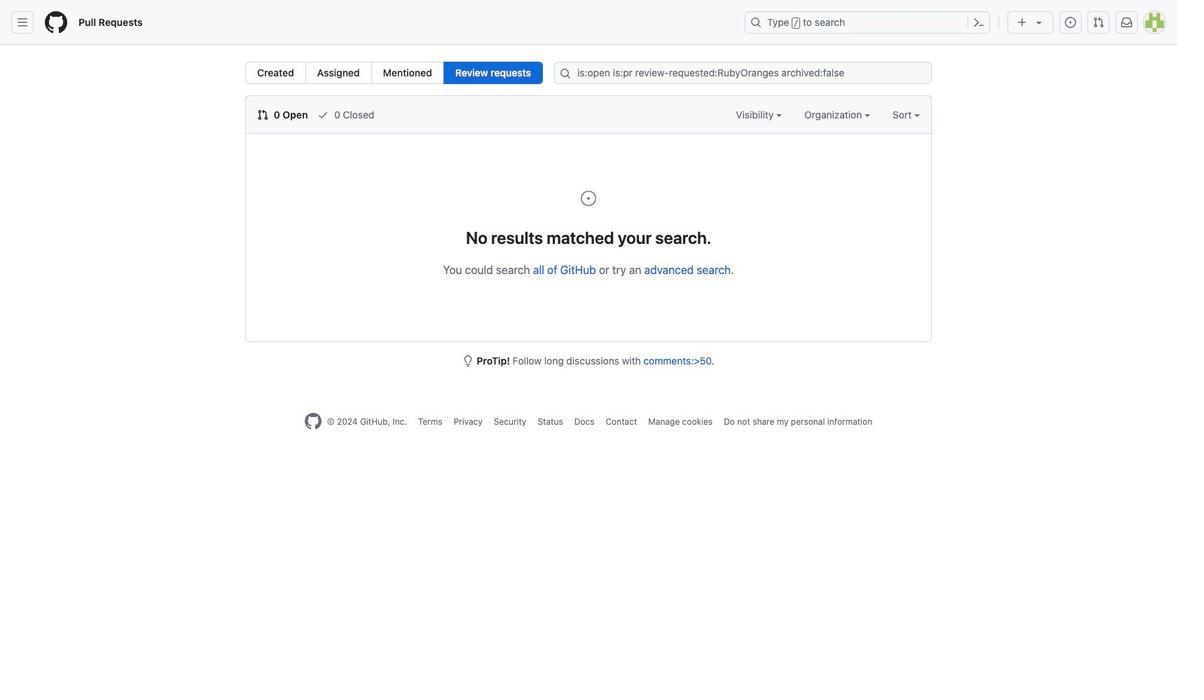 Task type: vqa. For each thing, say whether or not it's contained in the screenshot.
'light bulb' image
yes



Task type: describe. For each thing, give the bounding box(es) containing it.
pull requests element
[[245, 62, 543, 84]]

search image
[[560, 68, 571, 79]]

notifications image
[[1122, 17, 1133, 28]]

light bulb image
[[463, 355, 474, 367]]

1 horizontal spatial git pull request image
[[1094, 17, 1105, 28]]

command palette image
[[974, 17, 985, 28]]

homepage image
[[305, 413, 322, 430]]

plus image
[[1017, 17, 1029, 28]]



Task type: locate. For each thing, give the bounding box(es) containing it.
1 vertical spatial git pull request image
[[257, 109, 269, 121]]

Issues search field
[[555, 62, 933, 84]]

issue opened image
[[1066, 17, 1077, 28]]

git pull request image left notifications image
[[1094, 17, 1105, 28]]

0 vertical spatial git pull request image
[[1094, 17, 1105, 28]]

git pull request image left "check" image
[[257, 109, 269, 121]]

triangle down image
[[1034, 17, 1045, 28]]

issue opened image
[[581, 190, 597, 207]]

check image
[[318, 109, 329, 121]]

0 horizontal spatial git pull request image
[[257, 109, 269, 121]]

homepage image
[[45, 11, 67, 34]]

git pull request image
[[1094, 17, 1105, 28], [257, 109, 269, 121]]

Search all issues text field
[[555, 62, 933, 84]]



